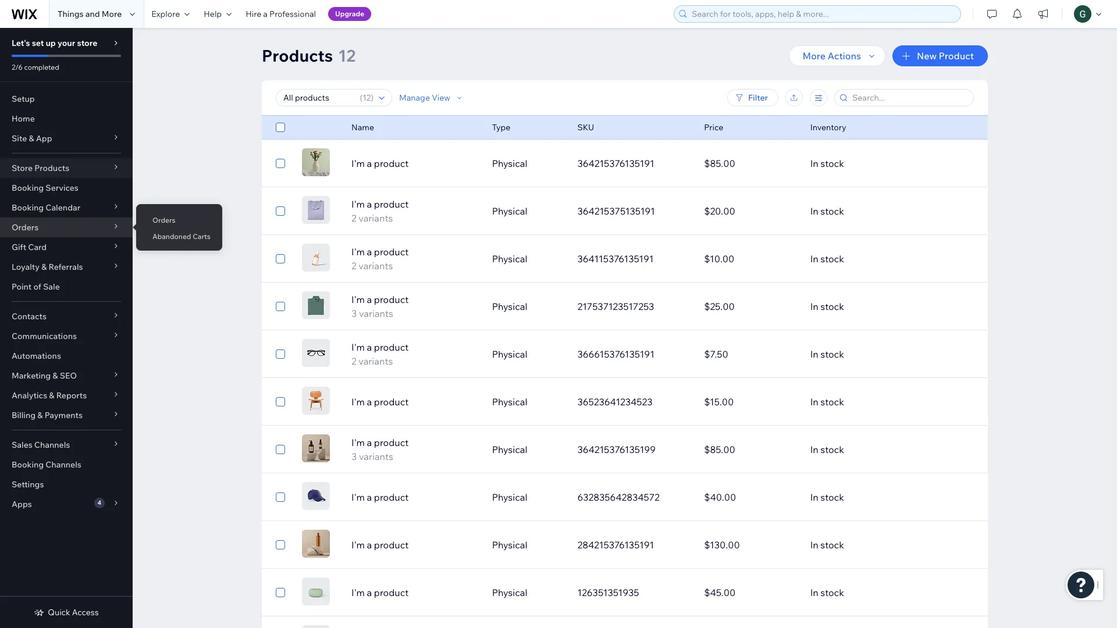 Task type: describe. For each thing, give the bounding box(es) containing it.
gift card
[[12, 242, 47, 253]]

loyalty & referrals
[[12, 262, 83, 272]]

in stock for 364215376135191
[[811, 158, 844, 169]]

9 i'm from the top
[[352, 540, 365, 551]]

in for 366615376135191
[[811, 349, 819, 360]]

$25.00 link
[[697, 293, 804, 321]]

stock for 217537123517253
[[821, 301, 844, 313]]

8 product from the top
[[374, 492, 409, 503]]

quick
[[48, 608, 70, 618]]

$7.50 link
[[697, 340, 804, 368]]

in stock for 217537123517253
[[811, 301, 844, 313]]

store products button
[[0, 158, 133, 178]]

booking for booking services
[[12, 183, 44, 193]]

stock for 284215376135191
[[821, 540, 844, 551]]

sales
[[12, 440, 32, 450]]

5 product from the top
[[374, 342, 409, 353]]

orders for orders popup button
[[12, 222, 39, 233]]

and
[[85, 9, 100, 19]]

variants for 217537123517253
[[359, 308, 393, 320]]

in stock for 364215375135191
[[811, 205, 844, 217]]

in for 284215376135191
[[811, 540, 819, 551]]

284215376135191 link
[[571, 531, 697, 559]]

store products
[[12, 163, 69, 173]]

i'm a product link for 36523641234523
[[345, 395, 485, 409]]

$45.00
[[704, 587, 736, 599]]

i'm a product link for 126351351935
[[345, 586, 485, 600]]

automations
[[12, 351, 61, 361]]

carts
[[193, 232, 211, 241]]

referrals
[[49, 262, 83, 272]]

physical for 217537123517253
[[492, 301, 528, 313]]

variants for 364215375135191
[[359, 212, 393, 224]]

more inside popup button
[[803, 50, 826, 62]]

stock for 364215376135191
[[821, 158, 844, 169]]

( 12 )
[[360, 93, 374, 103]]

completed
[[24, 63, 59, 72]]

in stock for 364115376135191
[[811, 253, 844, 265]]

variants for 366615376135191
[[359, 356, 393, 367]]

physical for 364215376135199
[[492, 444, 528, 456]]

& for site
[[29, 133, 34, 144]]

physical link for 364215376135199
[[485, 436, 571, 464]]

(
[[360, 93, 363, 103]]

physical link for 366615376135191
[[485, 340, 571, 368]]

$85.00 for 364215376135191
[[704, 158, 735, 169]]

type
[[492, 122, 511, 133]]

126351351935
[[578, 587, 639, 599]]

366615376135191 link
[[571, 340, 697, 368]]

& for loyalty
[[41, 262, 47, 272]]

sku
[[578, 122, 594, 133]]

help
[[204, 9, 222, 19]]

physical for 126351351935
[[492, 587, 528, 599]]

632835642834572
[[578, 492, 660, 503]]

i'm a product for 126351351935
[[352, 587, 409, 599]]

quick access button
[[34, 608, 99, 618]]

channels for sales channels
[[34, 440, 70, 450]]

apps
[[12, 499, 32, 510]]

billing & payments button
[[0, 406, 133, 425]]

explore
[[152, 9, 180, 19]]

physical for 364215376135191
[[492, 158, 528, 169]]

professional
[[270, 9, 316, 19]]

physical link for 217537123517253
[[485, 293, 571, 321]]

gift card button
[[0, 237, 133, 257]]

$130.00
[[704, 540, 740, 551]]

stock for 126351351935
[[821, 587, 844, 599]]

$130.00 link
[[697, 531, 804, 559]]

$20.00 link
[[697, 197, 804, 225]]

2 for 364215375135191
[[352, 212, 357, 224]]

sales channels
[[12, 440, 70, 450]]

new product button
[[893, 45, 988, 66]]

36523641234523 link
[[571, 388, 697, 416]]

let's
[[12, 38, 30, 48]]

setup link
[[0, 89, 133, 109]]

$15.00
[[704, 396, 734, 408]]

booking calendar
[[12, 203, 80, 213]]

loyalty
[[12, 262, 40, 272]]

Search for tools, apps, help & more... field
[[688, 6, 957, 22]]

store
[[12, 163, 33, 173]]

things
[[58, 9, 84, 19]]

physical link for 364215376135191
[[485, 150, 571, 178]]

1 horizontal spatial products
[[262, 45, 333, 66]]

products 12
[[262, 45, 356, 66]]

7 product from the top
[[374, 437, 409, 449]]

364115376135191 link
[[571, 245, 697, 273]]

in for 36523641234523
[[811, 396, 819, 408]]

more actions
[[803, 50, 861, 62]]

3 i'm from the top
[[352, 246, 365, 258]]

10 i'm from the top
[[352, 587, 365, 599]]

i'm a product link for 364215376135191
[[345, 157, 485, 171]]

4
[[97, 499, 101, 507]]

1 product from the top
[[374, 158, 409, 169]]

app
[[36, 133, 52, 144]]

stock for 366615376135191
[[821, 349, 844, 360]]

physical for 364115376135191
[[492, 253, 528, 265]]

217537123517253 link
[[571, 293, 697, 321]]

8 i'm from the top
[[352, 492, 365, 503]]

booking calendar button
[[0, 198, 133, 218]]

364215375135191 link
[[571, 197, 697, 225]]

366615376135191
[[578, 349, 655, 360]]

physical for 632835642834572
[[492, 492, 528, 503]]

2 i'm from the top
[[352, 198, 365, 210]]

in for 217537123517253
[[811, 301, 819, 313]]

stock for 36523641234523
[[821, 396, 844, 408]]

stock for 632835642834572
[[821, 492, 844, 503]]

$20.00
[[704, 205, 735, 217]]

& for billing
[[37, 410, 43, 421]]

manage view
[[399, 93, 451, 103]]

2/6
[[12, 63, 23, 72]]

billing
[[12, 410, 36, 421]]

in stock link for 284215376135191
[[804, 531, 930, 559]]

stock for 364215375135191
[[821, 205, 844, 217]]

physical link for 364215375135191
[[485, 197, 571, 225]]

analytics & reports button
[[0, 386, 133, 406]]

in stock link for 126351351935
[[804, 579, 930, 607]]

quick access
[[48, 608, 99, 618]]

point of sale link
[[0, 277, 133, 297]]

your
[[58, 38, 75, 48]]

booking channels
[[12, 460, 81, 470]]

$85.00 for 364215376135199
[[704, 444, 735, 456]]

i'm a product 2 variants for 364115376135191
[[352, 246, 409, 272]]

364215376135199 link
[[571, 436, 697, 464]]

communications button
[[0, 326, 133, 346]]

of
[[33, 282, 41, 292]]

1 i'm from the top
[[352, 158, 365, 169]]

upgrade
[[335, 9, 364, 18]]

$10.00
[[704, 253, 735, 265]]

manage
[[399, 93, 430, 103]]

in for 364215376135199
[[811, 444, 819, 456]]

physical for 284215376135191
[[492, 540, 528, 551]]

inventory
[[811, 122, 847, 133]]

in stock link for 364215376135191
[[804, 150, 930, 178]]

automations link
[[0, 346, 133, 366]]

orders button
[[0, 218, 133, 237]]

5 i'm from the top
[[352, 342, 365, 353]]

price
[[704, 122, 724, 133]]

billing & payments
[[12, 410, 83, 421]]

in stock for 284215376135191
[[811, 540, 844, 551]]

marketing & seo
[[12, 371, 77, 381]]

settings
[[12, 480, 44, 490]]

marketing & seo button
[[0, 366, 133, 386]]

$85.00 link for 364215376135191
[[697, 150, 804, 178]]

upgrade button
[[328, 7, 371, 21]]



Task type: locate. For each thing, give the bounding box(es) containing it.
2 for 366615376135191
[[352, 356, 357, 367]]

set
[[32, 38, 44, 48]]

2
[[352, 212, 357, 224], [352, 260, 357, 272], [352, 356, 357, 367]]

9 stock from the top
[[821, 540, 844, 551]]

0 vertical spatial 12
[[338, 45, 356, 66]]

4 physical from the top
[[492, 301, 528, 313]]

$85.00 up $40.00
[[704, 444, 735, 456]]

i'm a product for 284215376135191
[[352, 540, 409, 551]]

i'm a product for 36523641234523
[[352, 396, 409, 408]]

in stock link for 366615376135191
[[804, 340, 930, 368]]

2 in stock link from the top
[[804, 197, 930, 225]]

4 in stock link from the top
[[804, 293, 930, 321]]

product
[[374, 158, 409, 169], [374, 198, 409, 210], [374, 246, 409, 258], [374, 294, 409, 306], [374, 342, 409, 353], [374, 396, 409, 408], [374, 437, 409, 449], [374, 492, 409, 503], [374, 540, 409, 551], [374, 587, 409, 599]]

364215376135191
[[578, 158, 655, 169]]

1 vertical spatial channels
[[46, 460, 81, 470]]

12 down the upgrade button
[[338, 45, 356, 66]]

10 physical link from the top
[[485, 579, 571, 607]]

10 stock from the top
[[821, 587, 844, 599]]

3 stock from the top
[[821, 253, 844, 265]]

seo
[[60, 371, 77, 381]]

2 i'm a product 3 variants from the top
[[352, 437, 409, 463]]

284215376135191
[[578, 540, 654, 551]]

in stock for 126351351935
[[811, 587, 844, 599]]

3 for 364215376135199
[[352, 451, 357, 463]]

orders inside orders popup button
[[12, 222, 39, 233]]

4 stock from the top
[[821, 301, 844, 313]]

channels for booking channels
[[46, 460, 81, 470]]

4 physical link from the top
[[485, 293, 571, 321]]

None checkbox
[[276, 157, 285, 171], [276, 204, 285, 218], [276, 300, 285, 314], [276, 586, 285, 600], [276, 157, 285, 171], [276, 204, 285, 218], [276, 300, 285, 314], [276, 586, 285, 600]]

in for 364215376135191
[[811, 158, 819, 169]]

6 i'm from the top
[[352, 396, 365, 408]]

in stock for 364215376135199
[[811, 444, 844, 456]]

1 $85.00 link from the top
[[697, 150, 804, 178]]

2 2 from the top
[[352, 260, 357, 272]]

5 variants from the top
[[359, 451, 393, 463]]

8 physical from the top
[[492, 492, 528, 503]]

site
[[12, 133, 27, 144]]

4 in from the top
[[811, 301, 819, 313]]

2 in from the top
[[811, 205, 819, 217]]

i'm a product for 632835642834572
[[352, 492, 409, 503]]

2/6 completed
[[12, 63, 59, 72]]

7 stock from the top
[[821, 444, 844, 456]]

services
[[46, 183, 78, 193]]

booking up settings
[[12, 460, 44, 470]]

7 in stock from the top
[[811, 444, 844, 456]]

632835642834572 link
[[571, 484, 697, 512]]

i'm a product link
[[345, 157, 485, 171], [345, 395, 485, 409], [345, 491, 485, 505], [345, 538, 485, 552], [345, 586, 485, 600]]

4 i'm from the top
[[352, 294, 365, 306]]

7 physical link from the top
[[485, 436, 571, 464]]

$7.50
[[704, 349, 729, 360]]

in stock link for 632835642834572
[[804, 484, 930, 512]]

physical link for 126351351935
[[485, 579, 571, 607]]

9 in stock from the top
[[811, 540, 844, 551]]

products
[[262, 45, 333, 66], [34, 163, 69, 173]]

in
[[811, 158, 819, 169], [811, 205, 819, 217], [811, 253, 819, 265], [811, 301, 819, 313], [811, 349, 819, 360], [811, 396, 819, 408], [811, 444, 819, 456], [811, 492, 819, 503], [811, 540, 819, 551], [811, 587, 819, 599]]

0 vertical spatial 3
[[352, 308, 357, 320]]

help button
[[197, 0, 239, 28]]

i'm a product 3 variants for 364215376135199
[[352, 437, 409, 463]]

0 horizontal spatial more
[[102, 9, 122, 19]]

stock for 364215376135199
[[821, 444, 844, 456]]

products up booking services
[[34, 163, 69, 173]]

364215376135199
[[578, 444, 656, 456]]

1 vertical spatial $85.00
[[704, 444, 735, 456]]

1 vertical spatial 12
[[363, 93, 371, 103]]

0 vertical spatial i'm a product 3 variants
[[352, 294, 409, 320]]

booking services link
[[0, 178, 133, 198]]

& right site
[[29, 133, 34, 144]]

i'm a product link for 632835642834572
[[345, 491, 485, 505]]

in stock for 632835642834572
[[811, 492, 844, 503]]

1 vertical spatial 3
[[352, 451, 357, 463]]

8 in from the top
[[811, 492, 819, 503]]

9 product from the top
[[374, 540, 409, 551]]

in stock link for 36523641234523
[[804, 388, 930, 416]]

more actions button
[[789, 45, 886, 66]]

in for 364215375135191
[[811, 205, 819, 217]]

3 booking from the top
[[12, 460, 44, 470]]

in for 364115376135191
[[811, 253, 819, 265]]

3 variants from the top
[[359, 308, 393, 320]]

home link
[[0, 109, 133, 129]]

things and more
[[58, 9, 122, 19]]

1 i'm a product 3 variants from the top
[[352, 294, 409, 320]]

i'm a product 3 variants
[[352, 294, 409, 320], [352, 437, 409, 463]]

1 in stock link from the top
[[804, 150, 930, 178]]

$85.00 link for 364215376135199
[[697, 436, 804, 464]]

5 stock from the top
[[821, 349, 844, 360]]

hire a professional link
[[239, 0, 323, 28]]

1 vertical spatial 2
[[352, 260, 357, 272]]

3 product from the top
[[374, 246, 409, 258]]

access
[[72, 608, 99, 618]]

booking for booking channels
[[12, 460, 44, 470]]

0 vertical spatial channels
[[34, 440, 70, 450]]

contacts button
[[0, 307, 133, 326]]

12 up the name
[[363, 93, 371, 103]]

6 in from the top
[[811, 396, 819, 408]]

5 in stock from the top
[[811, 349, 844, 360]]

& inside popup button
[[41, 262, 47, 272]]

1 in stock from the top
[[811, 158, 844, 169]]

8 stock from the top
[[821, 492, 844, 503]]

more
[[102, 9, 122, 19], [803, 50, 826, 62]]

12 for ( 12 )
[[363, 93, 371, 103]]

in stock link for 364115376135191
[[804, 245, 930, 273]]

orders up abandoned
[[152, 216, 176, 225]]

4 i'm a product from the top
[[352, 540, 409, 551]]

in stock for 366615376135191
[[811, 349, 844, 360]]

in for 126351351935
[[811, 587, 819, 599]]

booking for booking calendar
[[12, 203, 44, 213]]

1 horizontal spatial more
[[803, 50, 826, 62]]

6 physical from the top
[[492, 396, 528, 408]]

2 in stock from the top
[[811, 205, 844, 217]]

site & app button
[[0, 129, 133, 148]]

i'm
[[352, 158, 365, 169], [352, 198, 365, 210], [352, 246, 365, 258], [352, 294, 365, 306], [352, 342, 365, 353], [352, 396, 365, 408], [352, 437, 365, 449], [352, 492, 365, 503], [352, 540, 365, 551], [352, 587, 365, 599]]

new product
[[917, 50, 974, 62]]

3 i'm a product from the top
[[352, 492, 409, 503]]

abandoned carts
[[152, 232, 211, 241]]

booking down booking services
[[12, 203, 44, 213]]

let's set up your store
[[12, 38, 97, 48]]

None checkbox
[[276, 120, 285, 134], [276, 252, 285, 266], [276, 347, 285, 361], [276, 395, 285, 409], [276, 443, 285, 457], [276, 491, 285, 505], [276, 538, 285, 552], [276, 120, 285, 134], [276, 252, 285, 266], [276, 347, 285, 361], [276, 395, 285, 409], [276, 443, 285, 457], [276, 491, 285, 505], [276, 538, 285, 552]]

7 physical from the top
[[492, 444, 528, 456]]

1 physical from the top
[[492, 158, 528, 169]]

filter button
[[727, 89, 779, 107]]

0 vertical spatial more
[[102, 9, 122, 19]]

sale
[[43, 282, 60, 292]]

variants for 364215376135199
[[359, 451, 393, 463]]

physical for 366615376135191
[[492, 349, 528, 360]]

6 product from the top
[[374, 396, 409, 408]]

126351351935 link
[[571, 579, 697, 607]]

physical link for 364115376135191
[[485, 245, 571, 273]]

channels inside "dropdown button"
[[34, 440, 70, 450]]

up
[[46, 38, 56, 48]]

booking inside dropdown button
[[12, 203, 44, 213]]

$85.00 link down $15.00 link
[[697, 436, 804, 464]]

in stock for 36523641234523
[[811, 396, 844, 408]]

3 in from the top
[[811, 253, 819, 265]]

variants for 364115376135191
[[359, 260, 393, 272]]

products inside 'dropdown button'
[[34, 163, 69, 173]]

4 product from the top
[[374, 294, 409, 306]]

a inside hire a professional link
[[263, 9, 268, 19]]

booking down the store on the left
[[12, 183, 44, 193]]

9 in stock link from the top
[[804, 531, 930, 559]]

5 i'm a product from the top
[[352, 587, 409, 599]]

physical for 364215375135191
[[492, 205, 528, 217]]

6 in stock from the top
[[811, 396, 844, 408]]

3 in stock from the top
[[811, 253, 844, 265]]

12 for products 12
[[338, 45, 356, 66]]

3 in stock link from the top
[[804, 245, 930, 273]]

in stock link for 364215376135199
[[804, 436, 930, 464]]

home
[[12, 113, 35, 124]]

10 product from the top
[[374, 587, 409, 599]]

orders for the orders link
[[152, 216, 176, 225]]

6 in stock link from the top
[[804, 388, 930, 416]]

stock for 364115376135191
[[821, 253, 844, 265]]

manage view button
[[399, 93, 464, 103]]

7 in stock link from the top
[[804, 436, 930, 464]]

physical link for 36523641234523
[[485, 388, 571, 416]]

1 vertical spatial products
[[34, 163, 69, 173]]

more right the and
[[102, 9, 122, 19]]

3 2 from the top
[[352, 356, 357, 367]]

booking services
[[12, 183, 78, 193]]

9 physical from the top
[[492, 540, 528, 551]]

2 i'm a product link from the top
[[345, 395, 485, 409]]

4 in stock from the top
[[811, 301, 844, 313]]

abandoned
[[152, 232, 191, 241]]

1 horizontal spatial 12
[[363, 93, 371, 103]]

0 vertical spatial 2
[[352, 212, 357, 224]]

Search... field
[[849, 90, 970, 106]]

4 i'm a product link from the top
[[345, 538, 485, 552]]

10 in from the top
[[811, 587, 819, 599]]

6 stock from the top
[[821, 396, 844, 408]]

2 vertical spatial 2
[[352, 356, 357, 367]]

& right billing
[[37, 410, 43, 421]]

)
[[371, 93, 374, 103]]

& left seo
[[53, 371, 58, 381]]

5 physical from the top
[[492, 349, 528, 360]]

6 physical link from the top
[[485, 388, 571, 416]]

2 product from the top
[[374, 198, 409, 210]]

calendar
[[46, 203, 80, 213]]

0 vertical spatial i'm a product 2 variants
[[352, 198, 409, 224]]

2 $85.00 from the top
[[704, 444, 735, 456]]

2 variants from the top
[[359, 260, 393, 272]]

more left actions
[[803, 50, 826, 62]]

364115376135191
[[578, 253, 654, 265]]

1 $85.00 from the top
[[704, 158, 735, 169]]

&
[[29, 133, 34, 144], [41, 262, 47, 272], [53, 371, 58, 381], [49, 391, 54, 401], [37, 410, 43, 421]]

2 $85.00 link from the top
[[697, 436, 804, 464]]

analytics
[[12, 391, 47, 401]]

36523641234523
[[578, 396, 653, 408]]

contacts
[[12, 311, 47, 322]]

5 i'm a product link from the top
[[345, 586, 485, 600]]

1 booking from the top
[[12, 183, 44, 193]]

i'm a product 2 variants for 364215375135191
[[352, 198, 409, 224]]

10 in stock link from the top
[[804, 579, 930, 607]]

1 stock from the top
[[821, 158, 844, 169]]

loyalty & referrals button
[[0, 257, 133, 277]]

8 in stock link from the top
[[804, 484, 930, 512]]

0 vertical spatial products
[[262, 45, 333, 66]]

i'm a product 2 variants for 366615376135191
[[352, 342, 409, 367]]

0 vertical spatial $85.00
[[704, 158, 735, 169]]

0 horizontal spatial 12
[[338, 45, 356, 66]]

card
[[28, 242, 47, 253]]

1 vertical spatial i'm a product 2 variants
[[352, 246, 409, 272]]

0 horizontal spatial orders
[[12, 222, 39, 233]]

hire
[[246, 9, 261, 19]]

1 2 from the top
[[352, 212, 357, 224]]

& for analytics
[[49, 391, 54, 401]]

products down the professional
[[262, 45, 333, 66]]

& right loyalty
[[41, 262, 47, 272]]

$15.00 link
[[697, 388, 804, 416]]

$85.00 link up $20.00 link
[[697, 150, 804, 178]]

1 vertical spatial i'm a product 3 variants
[[352, 437, 409, 463]]

in stock link for 364215375135191
[[804, 197, 930, 225]]

sales channels button
[[0, 435, 133, 455]]

& for marketing
[[53, 371, 58, 381]]

& left reports
[[49, 391, 54, 401]]

0 vertical spatial $85.00 link
[[697, 150, 804, 178]]

channels up booking channels
[[34, 440, 70, 450]]

2 booking from the top
[[12, 203, 44, 213]]

$40.00 link
[[697, 484, 804, 512]]

7 i'm from the top
[[352, 437, 365, 449]]

$45.00 link
[[697, 579, 804, 607]]

10 in stock from the top
[[811, 587, 844, 599]]

$85.00 down price
[[704, 158, 735, 169]]

2 i'm a product from the top
[[352, 396, 409, 408]]

orders up the gift card
[[12, 222, 39, 233]]

orders link
[[136, 211, 222, 230]]

1 in from the top
[[811, 158, 819, 169]]

i'm a product link for 284215376135191
[[345, 538, 485, 552]]

3 physical from the top
[[492, 253, 528, 265]]

0 vertical spatial booking
[[12, 183, 44, 193]]

1 vertical spatial more
[[803, 50, 826, 62]]

2 vertical spatial booking
[[12, 460, 44, 470]]

9 physical link from the top
[[485, 531, 571, 559]]

3 for 217537123517253
[[352, 308, 357, 320]]

8 in stock from the top
[[811, 492, 844, 503]]

product
[[939, 50, 974, 62]]

in for 632835642834572
[[811, 492, 819, 503]]

2 physical link from the top
[[485, 197, 571, 225]]

8 physical link from the top
[[485, 484, 571, 512]]

i'm a product for 364215376135191
[[352, 158, 409, 169]]

1 variants from the top
[[359, 212, 393, 224]]

9 in from the top
[[811, 540, 819, 551]]

in stock link
[[804, 150, 930, 178], [804, 197, 930, 225], [804, 245, 930, 273], [804, 293, 930, 321], [804, 340, 930, 368], [804, 388, 930, 416], [804, 436, 930, 464], [804, 484, 930, 512], [804, 531, 930, 559], [804, 579, 930, 607]]

Unsaved view field
[[280, 90, 357, 106]]

364215376135191 link
[[571, 150, 697, 178]]

physical for 36523641234523
[[492, 396, 528, 408]]

0 horizontal spatial products
[[34, 163, 69, 173]]

1 horizontal spatial orders
[[152, 216, 176, 225]]

5 in stock link from the top
[[804, 340, 930, 368]]

physical link for 284215376135191
[[485, 531, 571, 559]]

sidebar element
[[0, 28, 133, 629]]

1 i'm a product 2 variants from the top
[[352, 198, 409, 224]]

in stock link for 217537123517253
[[804, 293, 930, 321]]

payments
[[45, 410, 83, 421]]

actions
[[828, 50, 861, 62]]

reports
[[56, 391, 87, 401]]

2 for 364115376135191
[[352, 260, 357, 272]]

2 3 from the top
[[352, 451, 357, 463]]

2 vertical spatial i'm a product 2 variants
[[352, 342, 409, 367]]

3 i'm a product 2 variants from the top
[[352, 342, 409, 367]]

$10.00 link
[[697, 245, 804, 273]]

217537123517253
[[578, 301, 654, 313]]

channels up settings link
[[46, 460, 81, 470]]

2 i'm a product 2 variants from the top
[[352, 246, 409, 272]]

$40.00
[[704, 492, 736, 503]]

1 i'm a product link from the top
[[345, 157, 485, 171]]

i'm a product 3 variants for 217537123517253
[[352, 294, 409, 320]]

1 vertical spatial booking
[[12, 203, 44, 213]]

3 i'm a product link from the top
[[345, 491, 485, 505]]

physical link for 632835642834572
[[485, 484, 571, 512]]

1 vertical spatial $85.00 link
[[697, 436, 804, 464]]

communications
[[12, 331, 77, 342]]



Task type: vqa. For each thing, say whether or not it's contained in the screenshot.


